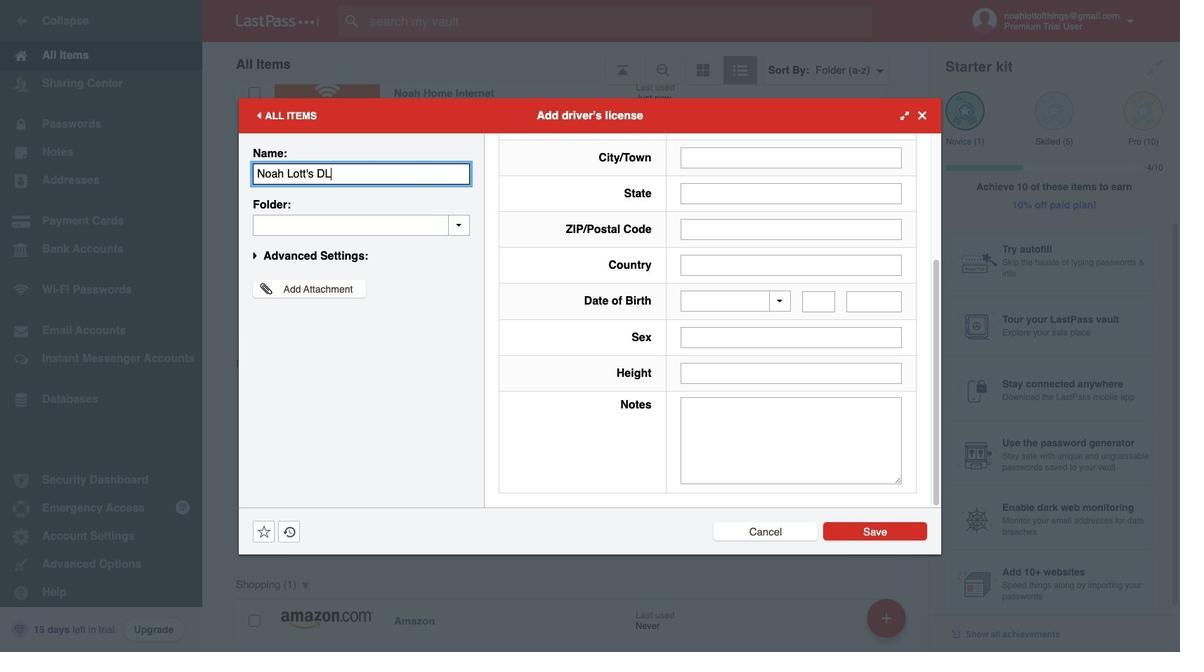 Task type: locate. For each thing, give the bounding box(es) containing it.
new item navigation
[[862, 595, 915, 653]]

new item image
[[882, 614, 892, 624]]

None text field
[[253, 215, 470, 236], [681, 219, 902, 240], [803, 291, 836, 312], [847, 291, 902, 312], [681, 327, 902, 348], [681, 363, 902, 384], [253, 215, 470, 236], [681, 219, 902, 240], [803, 291, 836, 312], [847, 291, 902, 312], [681, 327, 902, 348], [681, 363, 902, 384]]

dialog
[[239, 0, 942, 555]]

main navigation navigation
[[0, 0, 202, 653]]

None text field
[[681, 148, 902, 169], [253, 163, 470, 184], [681, 183, 902, 204], [681, 255, 902, 276], [681, 397, 902, 485], [681, 148, 902, 169], [253, 163, 470, 184], [681, 183, 902, 204], [681, 255, 902, 276], [681, 397, 902, 485]]



Task type: describe. For each thing, give the bounding box(es) containing it.
vault options navigation
[[202, 42, 929, 84]]

search my vault text field
[[339, 6, 900, 37]]

Search search field
[[339, 6, 900, 37]]

lastpass image
[[236, 15, 319, 27]]



